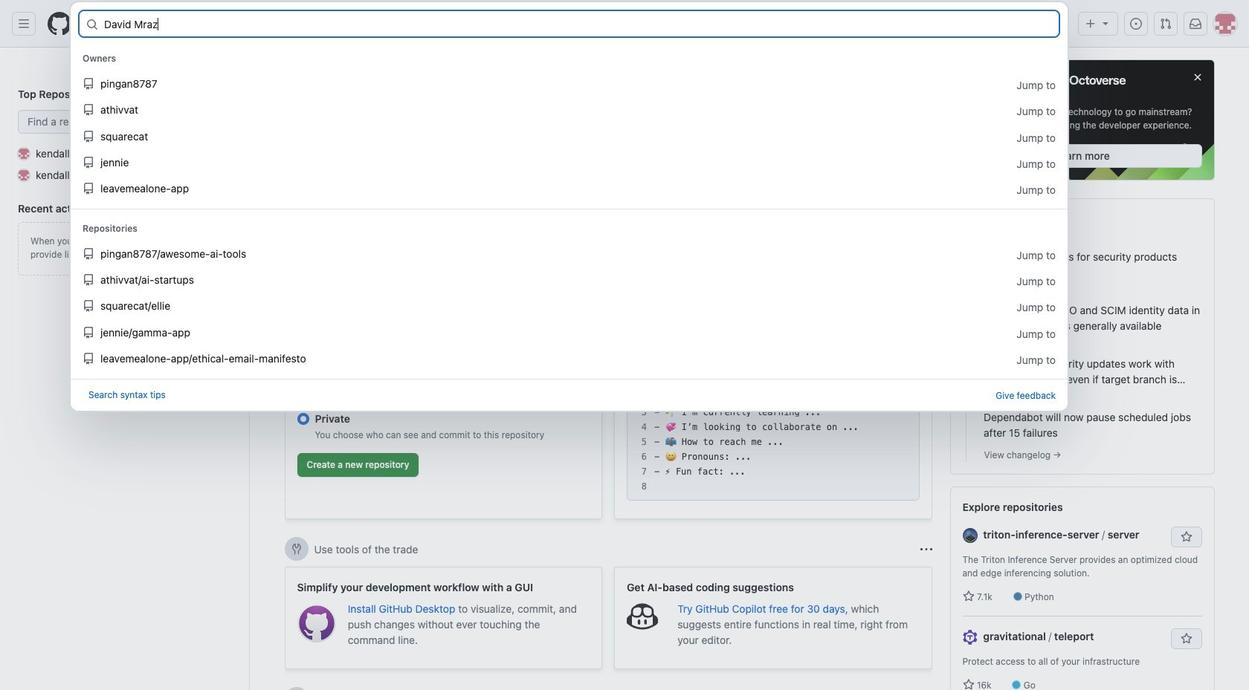 Task type: vqa. For each thing, say whether or not it's contained in the screenshot.
@triton-inference-server profile image
yes



Task type: describe. For each thing, give the bounding box(es) containing it.
@gravitational profile image
[[962, 631, 977, 646]]

kendallparks image
[[18, 148, 30, 159]]

git pull request image
[[1160, 18, 1172, 30]]

explore repositories navigation
[[950, 487, 1214, 691]]

name your new repository... text field
[[297, 346, 590, 370]]

Top Repositories search field
[[18, 110, 231, 134]]

issue opened image
[[1130, 18, 1142, 30]]

explore element
[[950, 59, 1214, 691]]

Find a repository… text field
[[18, 110, 231, 134]]

github logo image
[[962, 72, 1126, 100]]

dot fill image
[[960, 396, 972, 408]]

close image
[[1191, 71, 1203, 83]]



Task type: locate. For each thing, give the bounding box(es) containing it.
None submit
[[859, 342, 907, 363]]

star image
[[962, 591, 974, 603], [962, 680, 974, 691]]

star this repository image
[[1180, 532, 1192, 544]]

star image for @gravitational profile image
[[962, 680, 974, 691]]

None radio
[[297, 378, 309, 390]]

project image
[[18, 169, 30, 181]]

homepage image
[[48, 12, 71, 36]]

why am i seeing this? image
[[920, 544, 932, 556]]

tools image
[[290, 543, 302, 555]]

simplify your development workflow with a gui element
[[284, 567, 602, 670]]

command palette image
[[1042, 18, 1053, 30]]

None radio
[[297, 413, 309, 425]]

star this repository image
[[1180, 634, 1192, 645]]

None text field
[[104, 12, 1027, 36]]

plus image
[[1085, 18, 1097, 30]]

@triton-inference-server profile image
[[962, 529, 977, 544]]

github desktop image
[[297, 604, 336, 643]]

notifications image
[[1190, 18, 1201, 30]]

1 star image from the top
[[962, 591, 974, 603]]

get ai-based coding suggestions element
[[614, 567, 932, 670]]

triangle down image
[[1100, 17, 1111, 29]]

dialog
[[70, 1, 1068, 110]]

star image for @triton-inference-server profile icon
[[962, 591, 974, 603]]

2 star image from the top
[[962, 680, 974, 691]]

0 vertical spatial star image
[[962, 591, 974, 603]]

1 vertical spatial star image
[[962, 680, 974, 691]]

star image up @gravitational profile image
[[962, 591, 974, 603]]

star image down @gravitational profile image
[[962, 680, 974, 691]]



